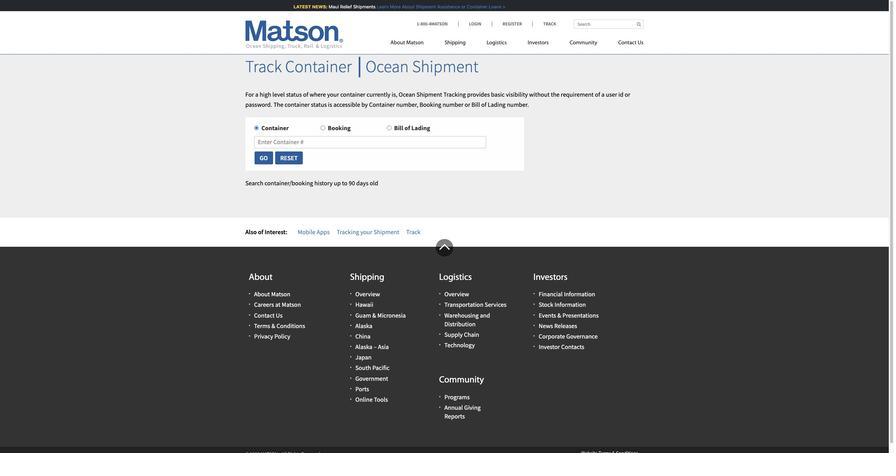 Task type: describe. For each thing, give the bounding box(es) containing it.
password.
[[245, 100, 272, 108]]

releases
[[554, 322, 577, 330]]

latest news: maui relief shipments learn more about shipment assistance or container loans >
[[292, 4, 504, 9]]

0 vertical spatial track link
[[532, 21, 556, 27]]

technology
[[444, 341, 475, 349]]

interest:
[[265, 228, 287, 236]]

privacy policy link
[[254, 332, 290, 340]]

bill of lading
[[394, 124, 430, 132]]

currently
[[367, 90, 390, 98]]

terms
[[254, 322, 270, 330]]

guam & micronesia link
[[355, 311, 406, 319]]

0 horizontal spatial tracking
[[337, 228, 359, 236]]

investors link
[[517, 37, 559, 51]]

your inside for a high level status of where your container currently is, ocean shipment tracking provides basic visibility without the requirement of a user id or password. the container status is accessible by container number, booking number or bill of lading number.
[[327, 90, 339, 98]]

lading inside for a high level status of where your container currently is, ocean shipment tracking provides basic visibility without the requirement of a user id or password. the container status is accessible by container number, booking number or bill of lading number.
[[488, 100, 506, 108]]

investor
[[539, 343, 560, 351]]

Booking radio
[[320, 126, 325, 130]]

south pacific link
[[355, 364, 389, 372]]

us inside the about matson careers at matson contact us terms & conditions privacy policy
[[276, 311, 283, 319]]

the
[[551, 90, 560, 98]]

user
[[606, 90, 617, 98]]

is,
[[392, 90, 397, 98]]

micronesia
[[377, 311, 406, 319]]

1 horizontal spatial track
[[406, 228, 421, 236]]

login link
[[458, 21, 492, 27]]

& inside the about matson careers at matson contact us terms & conditions privacy policy
[[271, 322, 275, 330]]

shipping link
[[434, 37, 476, 51]]

0 vertical spatial track
[[543, 21, 556, 27]]

supply chain link
[[444, 331, 479, 339]]

90
[[349, 179, 355, 187]]

tools
[[374, 396, 388, 404]]

2 vertical spatial matson
[[282, 301, 301, 309]]

japan link
[[355, 354, 372, 362]]

hawaii
[[355, 301, 373, 309]]

contacts
[[561, 343, 584, 351]]

blue matson logo with ocean, shipping, truck, rail and logistics written beneath it. image
[[245, 21, 343, 49]]

1 horizontal spatial your
[[360, 228, 372, 236]]

overview for hawaii
[[355, 290, 380, 298]]

1-800-4matson
[[417, 21, 448, 27]]

annual giving reports link
[[444, 404, 481, 421]]

us inside top menu navigation
[[638, 40, 643, 46]]

stock information link
[[539, 301, 586, 309]]

0 horizontal spatial contact us link
[[254, 311, 283, 319]]

about matson link for careers at matson link
[[254, 290, 290, 298]]

about for about
[[249, 273, 273, 282]]

provides
[[467, 90, 490, 98]]

ocean
[[399, 90, 415, 98]]

more
[[389, 4, 399, 9]]

1 vertical spatial shipping
[[350, 273, 384, 282]]

search container/booking history up to 90 days old
[[245, 179, 378, 187]]

mobile apps
[[298, 228, 330, 236]]

stock
[[539, 301, 553, 309]]

privacy
[[254, 332, 273, 340]]

distribution
[[444, 320, 476, 328]]

login
[[469, 21, 481, 27]]

and
[[480, 311, 490, 319]]

governance
[[566, 332, 598, 340]]

top menu navigation
[[390, 37, 643, 51]]

Enter Container # text field
[[254, 136, 486, 148]]

giving
[[464, 404, 481, 412]]

accessible
[[333, 100, 360, 108]]

matson for about matson
[[406, 40, 424, 46]]

about for about matson
[[390, 40, 405, 46]]

container/booking
[[265, 179, 313, 187]]

matson for about matson careers at matson contact us terms & conditions privacy policy
[[271, 290, 290, 298]]

>
[[501, 4, 504, 9]]

1 horizontal spatial or
[[465, 100, 470, 108]]

community inside footer
[[439, 376, 484, 385]]

2 a from the left
[[601, 90, 605, 98]]

register
[[503, 21, 522, 27]]

register link
[[492, 21, 532, 27]]

china
[[355, 332, 371, 340]]

latest
[[292, 4, 310, 9]]

also
[[245, 228, 257, 236]]

0 horizontal spatial bill
[[394, 124, 403, 132]]

& inside financial information stock information events & presentations news releases corporate governance investor contacts
[[557, 311, 561, 319]]

container inside for a high level status of where your container currently is, ocean shipment tracking provides basic visibility without the requirement of a user id or password. the container status is accessible by container number, booking number or bill of lading number.
[[369, 100, 395, 108]]

investor contacts link
[[539, 343, 584, 351]]

programs annual giving reports
[[444, 393, 481, 421]]

number,
[[396, 100, 418, 108]]

number
[[443, 100, 463, 108]]

1 horizontal spatial status
[[311, 100, 327, 108]]

footer containing about
[[0, 239, 889, 453]]

programs
[[444, 393, 470, 401]]

relief
[[339, 4, 351, 9]]

0 vertical spatial information
[[564, 290, 595, 298]]

overview hawaii guam & micronesia alaska china alaska – asia japan south pacific government ports online tools
[[355, 290, 406, 404]]

technology link
[[444, 341, 475, 349]]

hawaii link
[[355, 301, 373, 309]]

0 horizontal spatial track
[[245, 56, 282, 77]]

bill inside for a high level status of where your container currently is, ocean shipment tracking provides basic visibility without the requirement of a user id or password. the container status is accessible by container number, booking number or bill of lading number.
[[471, 100, 480, 108]]

community link
[[559, 37, 608, 51]]

1 alaska from the top
[[355, 322, 372, 330]]

0 horizontal spatial container
[[285, 100, 310, 108]]

old
[[370, 179, 378, 187]]

warehousing
[[444, 311, 479, 319]]

online
[[355, 396, 373, 404]]

reports
[[444, 413, 465, 421]]

community inside top menu navigation
[[570, 40, 597, 46]]

news:
[[311, 4, 326, 9]]

container up where
[[285, 56, 352, 77]]

learn
[[375, 4, 387, 9]]

tracking inside for a high level status of where your container currently is, ocean shipment tracking provides basic visibility without the requirement of a user id or password. the container status is accessible by container number, booking number or bill of lading number.
[[443, 90, 466, 98]]

financial information stock information events & presentations news releases corporate governance investor contacts
[[539, 290, 599, 351]]

policy
[[274, 332, 290, 340]]

of left where
[[303, 90, 308, 98]]

overview transportation services warehousing and distribution supply chain technology
[[444, 290, 506, 349]]

1 vertical spatial booking
[[328, 124, 351, 132]]

logistics link
[[476, 37, 517, 51]]



Task type: vqa. For each thing, say whether or not it's contained in the screenshot.
we
no



Task type: locate. For each thing, give the bounding box(es) containing it.
supply
[[444, 331, 463, 339]]

news releases link
[[539, 322, 577, 330]]

about matson link
[[390, 37, 434, 51], [254, 290, 290, 298]]

0 horizontal spatial us
[[276, 311, 283, 319]]

booking
[[420, 100, 441, 108], [328, 124, 351, 132]]

container right the
[[285, 100, 310, 108]]

about
[[401, 4, 413, 9], [390, 40, 405, 46], [249, 273, 273, 282], [254, 290, 270, 298]]

0 horizontal spatial overview link
[[355, 290, 380, 298]]

1 horizontal spatial contact us link
[[608, 37, 643, 51]]

0 vertical spatial contact
[[618, 40, 636, 46]]

asia
[[378, 343, 389, 351]]

1 vertical spatial investors
[[533, 273, 568, 282]]

or right number at top
[[465, 100, 470, 108]]

1 vertical spatial contact us link
[[254, 311, 283, 319]]

0 vertical spatial container
[[340, 90, 365, 98]]

& up privacy policy link
[[271, 322, 275, 330]]

1 horizontal spatial tracking
[[443, 90, 466, 98]]

alaska down guam
[[355, 322, 372, 330]]

investors inside top menu navigation
[[528, 40, 549, 46]]

0 horizontal spatial &
[[271, 322, 275, 330]]

alaska – asia link
[[355, 343, 389, 351]]

1 overview link from the left
[[355, 290, 380, 298]]

information up events & presentations link on the right bottom
[[555, 301, 586, 309]]

guam
[[355, 311, 371, 319]]

booking left number at top
[[420, 100, 441, 108]]

lading down basic
[[488, 100, 506, 108]]

learn more about shipment assistance or container loans > link
[[375, 4, 504, 9]]

Container radio
[[254, 126, 259, 130]]

4matson
[[429, 21, 448, 27]]

& up the news releases link
[[557, 311, 561, 319]]

contact inside the about matson careers at matson contact us terms & conditions privacy policy
[[254, 311, 275, 319]]

assistance
[[436, 4, 459, 9]]

–
[[374, 343, 377, 351]]

pacific
[[372, 364, 389, 372]]

status
[[286, 90, 302, 98], [311, 100, 327, 108]]

0 horizontal spatial or
[[460, 4, 464, 9]]

history
[[314, 179, 333, 187]]

to
[[342, 179, 347, 187]]

0 vertical spatial about matson link
[[390, 37, 434, 51]]

high
[[260, 90, 271, 98]]

0 vertical spatial matson
[[406, 40, 424, 46]]

search image
[[637, 22, 641, 27]]

government link
[[355, 375, 388, 383]]

matson up at
[[271, 290, 290, 298]]

1 horizontal spatial shipping
[[445, 40, 466, 46]]

shipping inside top menu navigation
[[445, 40, 466, 46]]

community up programs
[[439, 376, 484, 385]]

ports
[[355, 385, 369, 393]]

2 vertical spatial or
[[465, 100, 470, 108]]

container up login
[[466, 4, 486, 9]]

0 vertical spatial contact us link
[[608, 37, 643, 51]]

about inside top menu navigation
[[390, 40, 405, 46]]

investors down register link
[[528, 40, 549, 46]]

number.
[[507, 100, 529, 108]]

events & presentations link
[[539, 311, 599, 319]]

community down search search box
[[570, 40, 597, 46]]

about inside the about matson careers at matson contact us terms & conditions privacy policy
[[254, 290, 270, 298]]

1 horizontal spatial us
[[638, 40, 643, 46]]

conditions
[[277, 322, 305, 330]]

container down 'currently'
[[369, 100, 395, 108]]

1 vertical spatial track link
[[406, 228, 421, 236]]

0 vertical spatial investors
[[528, 40, 549, 46]]

2 vertical spatial track
[[406, 228, 421, 236]]

0 horizontal spatial booking
[[328, 124, 351, 132]]

& inside overview hawaii guam & micronesia alaska china alaska – asia japan south pacific government ports online tools
[[372, 311, 376, 319]]

0 horizontal spatial a
[[255, 90, 258, 98]]

overview for transportation
[[444, 290, 469, 298]]

china link
[[355, 332, 371, 340]]

contact us
[[618, 40, 643, 46]]

container up accessible
[[340, 90, 365, 98]]

corporate governance link
[[539, 332, 598, 340]]

1 a from the left
[[255, 90, 258, 98]]

about matson link down 1-
[[390, 37, 434, 51]]

1 vertical spatial your
[[360, 228, 372, 236]]

level
[[272, 90, 285, 98]]

financial information link
[[539, 290, 595, 298]]

overview up hawaii
[[355, 290, 380, 298]]

the
[[273, 100, 283, 108]]

0 vertical spatial bill
[[471, 100, 480, 108]]

1 horizontal spatial booking
[[420, 100, 441, 108]]

logistics
[[487, 40, 507, 46], [439, 273, 472, 282]]

None button
[[254, 151, 273, 165], [275, 151, 303, 165], [254, 151, 273, 165], [275, 151, 303, 165]]

tracking
[[443, 90, 466, 98], [337, 228, 359, 236]]

tracking up number at top
[[443, 90, 466, 98]]

0 horizontal spatial logistics
[[439, 273, 472, 282]]

& right guam
[[372, 311, 376, 319]]

footer
[[0, 239, 889, 453]]

matson right at
[[282, 301, 301, 309]]

loans
[[487, 4, 500, 9]]

mobile
[[298, 228, 315, 236]]

annual
[[444, 404, 463, 412]]

shipment inside for a high level status of where your container currently is, ocean shipment tracking provides basic visibility without the requirement of a user id or password. the container status is accessible by container number, booking number or bill of lading number.
[[416, 90, 442, 98]]

1 horizontal spatial community
[[570, 40, 597, 46]]

bill right bill of lading option
[[394, 124, 403, 132]]

community
[[570, 40, 597, 46], [439, 376, 484, 385]]

overview inside overview transportation services warehousing and distribution supply chain technology
[[444, 290, 469, 298]]

a left the user
[[601, 90, 605, 98]]

us down search icon
[[638, 40, 643, 46]]

0 vertical spatial or
[[460, 4, 464, 9]]

days
[[356, 179, 368, 187]]

0 vertical spatial logistics
[[487, 40, 507, 46]]

at
[[275, 301, 280, 309]]

contact inside top menu navigation
[[618, 40, 636, 46]]

1 vertical spatial logistics
[[439, 273, 472, 282]]

shipping up hawaii
[[350, 273, 384, 282]]

your
[[327, 90, 339, 98], [360, 228, 372, 236]]

1 vertical spatial us
[[276, 311, 283, 319]]

matson
[[406, 40, 424, 46], [271, 290, 290, 298], [282, 301, 301, 309]]

overview link up transportation
[[444, 290, 469, 298]]

financial
[[539, 290, 563, 298]]

1 vertical spatial contact
[[254, 311, 275, 319]]

logistics up transportation
[[439, 273, 472, 282]]

0 horizontal spatial status
[[286, 90, 302, 98]]

0 horizontal spatial track link
[[406, 228, 421, 236]]

logistics inside top menu navigation
[[487, 40, 507, 46]]

lading
[[488, 100, 506, 108], [411, 124, 430, 132]]

1 horizontal spatial track link
[[532, 21, 556, 27]]

status right level
[[286, 90, 302, 98]]

tracking your shipment
[[337, 228, 399, 236]]

of down "provides"
[[481, 100, 486, 108]]

1 horizontal spatial &
[[372, 311, 376, 319]]

1 horizontal spatial container
[[340, 90, 365, 98]]

1 vertical spatial tracking
[[337, 228, 359, 236]]

presentations
[[562, 311, 599, 319]]

careers at matson link
[[254, 301, 301, 309]]

0 vertical spatial shipping
[[445, 40, 466, 46]]

id
[[618, 90, 623, 98]]

overview inside overview hawaii guam & micronesia alaska china alaska – asia japan south pacific government ports online tools
[[355, 290, 380, 298]]

about for about matson careers at matson contact us terms & conditions privacy policy
[[254, 290, 270, 298]]

contact down careers
[[254, 311, 275, 319]]

overview up transportation
[[444, 290, 469, 298]]

2 horizontal spatial or
[[625, 90, 630, 98]]

overview link up hawaii
[[355, 290, 380, 298]]

1 horizontal spatial contact
[[618, 40, 636, 46]]

0 vertical spatial status
[[286, 90, 302, 98]]

0 horizontal spatial your
[[327, 90, 339, 98]]

1 horizontal spatial overview link
[[444, 290, 469, 298]]

matson down 1-
[[406, 40, 424, 46]]

lading down number,
[[411, 124, 430, 132]]

tracking your shipment link
[[337, 228, 399, 236]]

a right for
[[255, 90, 258, 98]]

1 vertical spatial status
[[311, 100, 327, 108]]

Bill of Lading radio
[[387, 126, 391, 130]]

corporate
[[539, 332, 565, 340]]

us
[[638, 40, 643, 46], [276, 311, 283, 319]]

backtop image
[[436, 239, 453, 257]]

track
[[543, 21, 556, 27], [245, 56, 282, 77], [406, 228, 421, 236]]

1 vertical spatial or
[[625, 90, 630, 98]]

1 vertical spatial information
[[555, 301, 586, 309]]

800-
[[420, 21, 429, 27]]

contact us link down careers
[[254, 311, 283, 319]]

shipping down the 4matson at top
[[445, 40, 466, 46]]

online tools link
[[355, 396, 388, 404]]

for a high level status of where your container currently is, ocean shipment tracking provides basic visibility without the requirement of a user id or password. the container status is accessible by container number, booking number or bill of lading number.
[[245, 90, 630, 108]]

0 vertical spatial booking
[[420, 100, 441, 108]]

by
[[361, 100, 368, 108]]

about matson link up careers at matson link
[[254, 290, 290, 298]]

matson inside top menu navigation
[[406, 40, 424, 46]]

0 horizontal spatial overview
[[355, 290, 380, 298]]

1 horizontal spatial a
[[601, 90, 605, 98]]

0 horizontal spatial shipping
[[350, 273, 384, 282]]

booking right booking radio
[[328, 124, 351, 132]]

government
[[355, 375, 388, 383]]

also of interest:
[[245, 228, 287, 236]]

search
[[245, 179, 263, 187]]

about matson
[[390, 40, 424, 46]]

0 horizontal spatial contact
[[254, 311, 275, 319]]

0 horizontal spatial lading
[[411, 124, 430, 132]]

2 overview link from the left
[[444, 290, 469, 298]]

1 vertical spatial matson
[[271, 290, 290, 298]]

1 horizontal spatial lading
[[488, 100, 506, 108]]

logistics inside footer
[[439, 273, 472, 282]]

overview
[[355, 290, 380, 298], [444, 290, 469, 298]]

1-800-4matson link
[[417, 21, 458, 27]]

investors up financial
[[533, 273, 568, 282]]

south
[[355, 364, 371, 372]]

1 horizontal spatial about matson link
[[390, 37, 434, 51]]

1 vertical spatial about matson link
[[254, 290, 290, 298]]

0 horizontal spatial community
[[439, 376, 484, 385]]

overview link for shipping
[[355, 290, 380, 298]]

1 horizontal spatial logistics
[[487, 40, 507, 46]]

of left the user
[[595, 90, 600, 98]]

shipments
[[352, 4, 374, 9]]

0 vertical spatial your
[[327, 90, 339, 98]]

0 horizontal spatial about matson link
[[254, 290, 290, 298]]

0 vertical spatial lading
[[488, 100, 506, 108]]

2 horizontal spatial &
[[557, 311, 561, 319]]

bill
[[471, 100, 480, 108], [394, 124, 403, 132]]

container right container radio
[[261, 124, 289, 132]]

0 vertical spatial us
[[638, 40, 643, 46]]

or right id
[[625, 90, 630, 98]]

status down where
[[311, 100, 327, 108]]

of right also
[[258, 228, 263, 236]]

about matson link for the 'shipping' link
[[390, 37, 434, 51]]

alaska up japan
[[355, 343, 372, 351]]

container
[[466, 4, 486, 9], [285, 56, 352, 77], [369, 100, 395, 108], [261, 124, 289, 132]]

contact down search search box
[[618, 40, 636, 46]]

None search field
[[574, 20, 643, 29]]

maui
[[327, 4, 337, 9]]

us up terms & conditions link on the left of the page
[[276, 311, 283, 319]]

ports link
[[355, 385, 369, 393]]

japan
[[355, 354, 372, 362]]

overview link for logistics
[[444, 290, 469, 298]]

track link
[[532, 21, 556, 27], [406, 228, 421, 236]]

up
[[334, 179, 341, 187]]

2 alaska from the top
[[355, 343, 372, 351]]

mobile apps link
[[298, 228, 330, 236]]

0 vertical spatial community
[[570, 40, 597, 46]]

information
[[564, 290, 595, 298], [555, 301, 586, 309]]

bill down "provides"
[[471, 100, 480, 108]]

0 vertical spatial tracking
[[443, 90, 466, 98]]

1 vertical spatial alaska
[[355, 343, 372, 351]]

tracking right 'apps'
[[337, 228, 359, 236]]

or right assistance
[[460, 4, 464, 9]]

news
[[539, 322, 553, 330]]

logistics down register link
[[487, 40, 507, 46]]

0 vertical spatial alaska
[[355, 322, 372, 330]]

2 horizontal spatial track
[[543, 21, 556, 27]]

Search search field
[[574, 20, 643, 29]]

1 vertical spatial community
[[439, 376, 484, 385]]

information up stock information link
[[564, 290, 595, 298]]

1 vertical spatial container
[[285, 100, 310, 108]]

&
[[372, 311, 376, 319], [557, 311, 561, 319], [271, 322, 275, 330]]

contact
[[618, 40, 636, 46], [254, 311, 275, 319]]

1 overview from the left
[[355, 290, 380, 298]]

1 vertical spatial track
[[245, 56, 282, 77]]

for
[[245, 90, 254, 98]]

│ocean
[[355, 56, 409, 77]]

2 overview from the left
[[444, 290, 469, 298]]

transportation services link
[[444, 301, 506, 309]]

booking inside for a high level status of where your container currently is, ocean shipment tracking provides basic visibility without the requirement of a user id or password. the container status is accessible by container number, booking number or bill of lading number.
[[420, 100, 441, 108]]

1 horizontal spatial bill
[[471, 100, 480, 108]]

contact us link down search icon
[[608, 37, 643, 51]]

1 vertical spatial bill
[[394, 124, 403, 132]]

of right bill of lading option
[[404, 124, 410, 132]]

1 vertical spatial lading
[[411, 124, 430, 132]]

1 horizontal spatial overview
[[444, 290, 469, 298]]

requirement
[[561, 90, 594, 98]]



